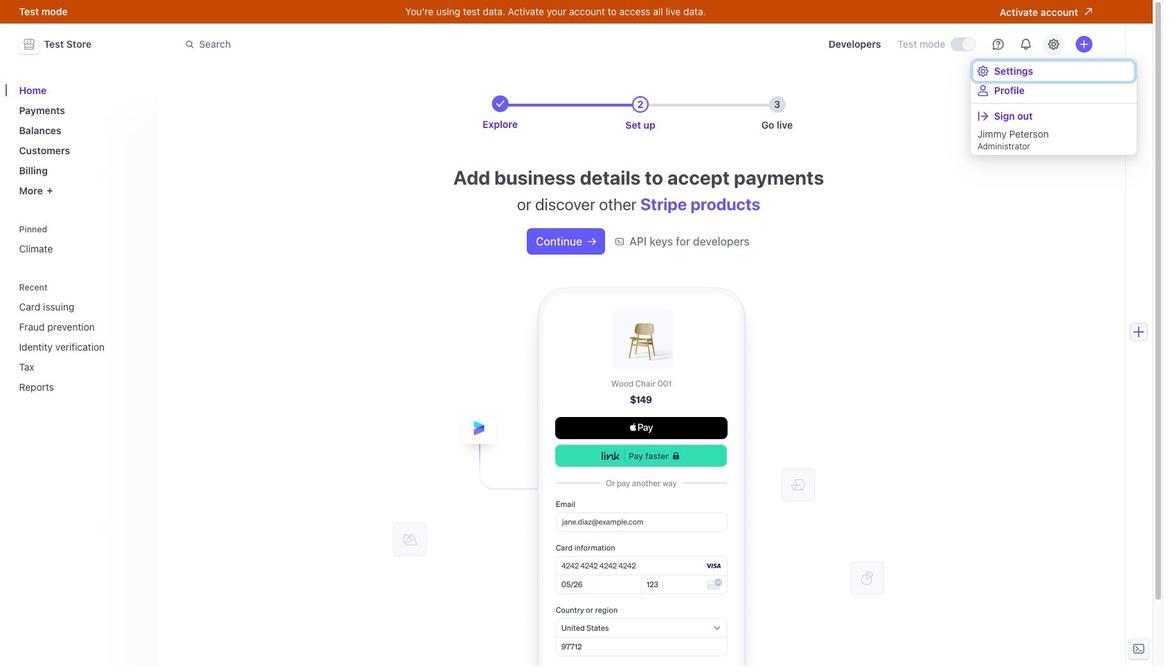 Task type: locate. For each thing, give the bounding box(es) containing it.
edit pins image
[[135, 225, 144, 234]]

settings image
[[1048, 39, 1059, 50]]

None search field
[[177, 32, 568, 57]]

core navigation links element
[[14, 79, 149, 202]]

menu item
[[974, 107, 1134, 126]]

help image
[[993, 39, 1004, 50]]

menu
[[971, 59, 1137, 155]]

Test mode checkbox
[[951, 38, 975, 51]]

clear history image
[[135, 284, 144, 292]]

pinned element
[[14, 220, 149, 260]]

recent element
[[14, 278, 149, 399], [14, 296, 149, 399]]



Task type: vqa. For each thing, say whether or not it's contained in the screenshot.
top "image"
no



Task type: describe. For each thing, give the bounding box(es) containing it.
1 recent element from the top
[[14, 278, 149, 399]]

2 recent element from the top
[[14, 296, 149, 399]]

Search text field
[[177, 32, 568, 57]]

svg image
[[588, 238, 596, 246]]

notifications image
[[1020, 39, 1032, 50]]



